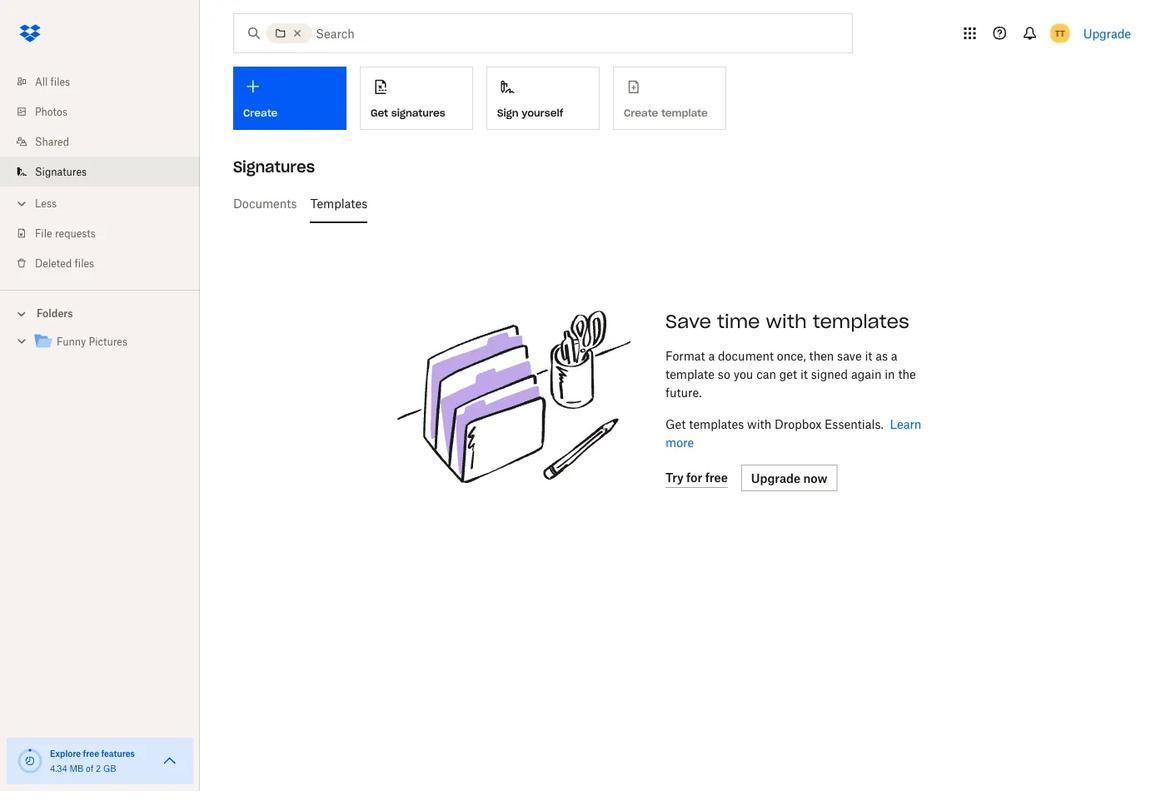 Task type: vqa. For each thing, say whether or not it's contained in the screenshot.
Create folder DIALOG
no



Task type: locate. For each thing, give the bounding box(es) containing it.
0 vertical spatial templates
[[813, 310, 910, 333]]

so
[[718, 367, 731, 381]]

list
[[0, 57, 200, 290]]

again
[[851, 367, 882, 381]]

funny pictures
[[57, 336, 127, 348]]

get up the more
[[666, 417, 686, 431]]

0 vertical spatial with
[[766, 310, 807, 333]]

files right deleted
[[75, 257, 94, 270]]

a right as
[[891, 349, 898, 363]]

signatures inside list item
[[35, 165, 87, 178]]

1 horizontal spatial free
[[705, 471, 728, 485]]

upgrade right tt popup button
[[1084, 26, 1131, 40]]

0 vertical spatial get
[[371, 106, 388, 119]]

once,
[[777, 349, 806, 363]]

less
[[35, 197, 57, 210]]

templates
[[310, 196, 368, 210]]

0 horizontal spatial upgrade
[[751, 471, 801, 485]]

get
[[371, 106, 388, 119], [666, 417, 686, 431]]

files for deleted files
[[75, 257, 94, 270]]

signatures down shared
[[35, 165, 87, 178]]

funny
[[57, 336, 86, 348]]

upgrade left now
[[751, 471, 801, 485]]

format a document once, then save it as a template so you can get it signed again in the future.
[[666, 349, 916, 399]]

deleted files link
[[13, 248, 200, 278]]

of
[[86, 764, 94, 774]]

shared link
[[13, 127, 200, 157]]

requests
[[55, 227, 96, 240]]

the
[[898, 367, 916, 381]]

create button
[[233, 67, 347, 130]]

pictures
[[89, 336, 127, 348]]

future.
[[666, 385, 702, 399]]

1 vertical spatial files
[[75, 257, 94, 270]]

learn
[[890, 417, 922, 431]]

in
[[885, 367, 895, 381]]

1 a from the left
[[709, 349, 715, 363]]

upgrade
[[1084, 26, 1131, 40], [751, 471, 801, 485]]

yourself
[[522, 106, 563, 119]]

it
[[865, 349, 873, 363], [801, 367, 808, 381]]

explore
[[50, 749, 81, 759]]

get inside button
[[371, 106, 388, 119]]

files
[[50, 75, 70, 88], [75, 257, 94, 270]]

1 horizontal spatial files
[[75, 257, 94, 270]]

tab list
[[233, 183, 1138, 223]]

dropbox image
[[13, 17, 47, 50]]

save time with templates
[[666, 310, 910, 333]]

sign
[[497, 106, 519, 119]]

1 horizontal spatial get
[[666, 417, 686, 431]]

templates up the more
[[689, 417, 744, 431]]

funny pictures link
[[33, 331, 187, 354]]

1 horizontal spatial upgrade
[[1084, 26, 1131, 40]]

0 horizontal spatial it
[[801, 367, 808, 381]]

templates
[[813, 310, 910, 333], [689, 417, 744, 431]]

learn more link
[[666, 417, 922, 449]]

photos link
[[13, 97, 200, 127]]

1 vertical spatial free
[[83, 749, 99, 759]]

get left signatures
[[371, 106, 388, 119]]

get for get signatures
[[371, 106, 388, 119]]

try
[[666, 471, 684, 485]]

explore free features 4.34 mb of 2 gb
[[50, 749, 135, 774]]

0 vertical spatial files
[[50, 75, 70, 88]]

None field
[[0, 0, 122, 18]]

you
[[734, 367, 753, 381]]

2
[[96, 764, 101, 774]]

upgrade inside upgrade now button
[[751, 471, 801, 485]]

a right format in the right of the page
[[709, 349, 715, 363]]

0 horizontal spatial files
[[50, 75, 70, 88]]

templates up "save"
[[813, 310, 910, 333]]

files right "all"
[[50, 75, 70, 88]]

upgrade link
[[1084, 26, 1131, 40]]

1 horizontal spatial it
[[865, 349, 873, 363]]

0 horizontal spatial a
[[709, 349, 715, 363]]

2 a from the left
[[891, 349, 898, 363]]

1 vertical spatial templates
[[689, 417, 744, 431]]

it right get
[[801, 367, 808, 381]]

1 vertical spatial get
[[666, 417, 686, 431]]

get
[[780, 367, 797, 381]]

1 horizontal spatial signatures
[[233, 157, 315, 176]]

4.34
[[50, 764, 67, 774]]

gb
[[103, 764, 116, 774]]

time
[[717, 310, 760, 333]]

with left dropbox
[[747, 417, 772, 431]]

features
[[101, 749, 135, 759]]

1 vertical spatial with
[[747, 417, 772, 431]]

0 horizontal spatial free
[[83, 749, 99, 759]]

upgrade for upgrade now
[[751, 471, 801, 485]]

then
[[809, 349, 834, 363]]

get templates with dropbox essentials.
[[666, 417, 884, 431]]

free
[[705, 471, 728, 485], [83, 749, 99, 759]]

0 vertical spatial free
[[705, 471, 728, 485]]

0 horizontal spatial templates
[[689, 417, 744, 431]]

less image
[[13, 195, 30, 212]]

signatures list item
[[0, 157, 200, 187]]

with for time
[[766, 310, 807, 333]]

1 horizontal spatial a
[[891, 349, 898, 363]]

0 vertical spatial upgrade
[[1084, 26, 1131, 40]]

it left as
[[865, 349, 873, 363]]

free up of
[[83, 749, 99, 759]]

0 horizontal spatial get
[[371, 106, 388, 119]]

signatures up documents tab
[[233, 157, 315, 176]]

save
[[666, 310, 712, 333]]

save
[[837, 349, 862, 363]]

1 vertical spatial upgrade
[[751, 471, 801, 485]]

0 horizontal spatial signatures
[[35, 165, 87, 178]]

tt
[[1055, 28, 1065, 38]]

photos
[[35, 105, 67, 118]]

now
[[804, 471, 828, 485]]

free right for
[[705, 471, 728, 485]]

quota usage element
[[17, 748, 43, 775]]

documents tab
[[233, 183, 297, 223]]

all
[[35, 75, 48, 88]]

signatures
[[233, 157, 315, 176], [35, 165, 87, 178]]

a
[[709, 349, 715, 363], [891, 349, 898, 363]]

with
[[766, 310, 807, 333], [747, 417, 772, 431]]

with up once,
[[766, 310, 807, 333]]

can
[[757, 367, 776, 381]]



Task type: describe. For each thing, give the bounding box(es) containing it.
folders button
[[0, 301, 200, 325]]

all files
[[35, 75, 70, 88]]

try for free button
[[666, 468, 728, 488]]

tab list containing documents
[[233, 183, 1138, 223]]

file
[[35, 227, 52, 240]]

create
[[243, 107, 278, 120]]

signatures link
[[13, 157, 200, 187]]

deleted files
[[35, 257, 94, 270]]

essentials.
[[825, 417, 884, 431]]

more
[[666, 435, 694, 449]]

format
[[666, 349, 705, 363]]

1 vertical spatial it
[[801, 367, 808, 381]]

as
[[876, 349, 888, 363]]

files for all files
[[50, 75, 70, 88]]

folders
[[37, 307, 73, 320]]

deleted
[[35, 257, 72, 270]]

documents
[[233, 196, 297, 210]]

sign yourself button
[[487, 67, 600, 130]]

upgrade now
[[751, 471, 828, 485]]

sign yourself
[[497, 106, 563, 119]]

with for templates
[[747, 417, 772, 431]]

get signatures
[[371, 106, 445, 119]]

file requests link
[[13, 218, 200, 248]]

all files link
[[13, 67, 200, 97]]

0 vertical spatial it
[[865, 349, 873, 363]]

upgrade now button
[[741, 465, 838, 492]]

1 horizontal spatial templates
[[813, 310, 910, 333]]

Search in folder "Funny Pictures" text field
[[316, 24, 818, 42]]

signatures
[[391, 106, 445, 119]]

for
[[687, 471, 703, 485]]

upgrade for upgrade link
[[1084, 26, 1131, 40]]

template
[[666, 367, 715, 381]]

free inside explore free features 4.34 mb of 2 gb
[[83, 749, 99, 759]]

file requests
[[35, 227, 96, 240]]

learn more
[[666, 417, 922, 449]]

try for free
[[666, 471, 728, 485]]

shared
[[35, 135, 69, 148]]

signed
[[811, 367, 848, 381]]

free inside button
[[705, 471, 728, 485]]

mb
[[70, 764, 84, 774]]

tt button
[[1047, 20, 1074, 47]]

list containing all files
[[0, 57, 200, 290]]

dropbox
[[775, 417, 822, 431]]

get signatures button
[[360, 67, 473, 130]]

get for get templates with dropbox essentials.
[[666, 417, 686, 431]]

templates tab
[[310, 183, 368, 223]]

document
[[718, 349, 774, 363]]



